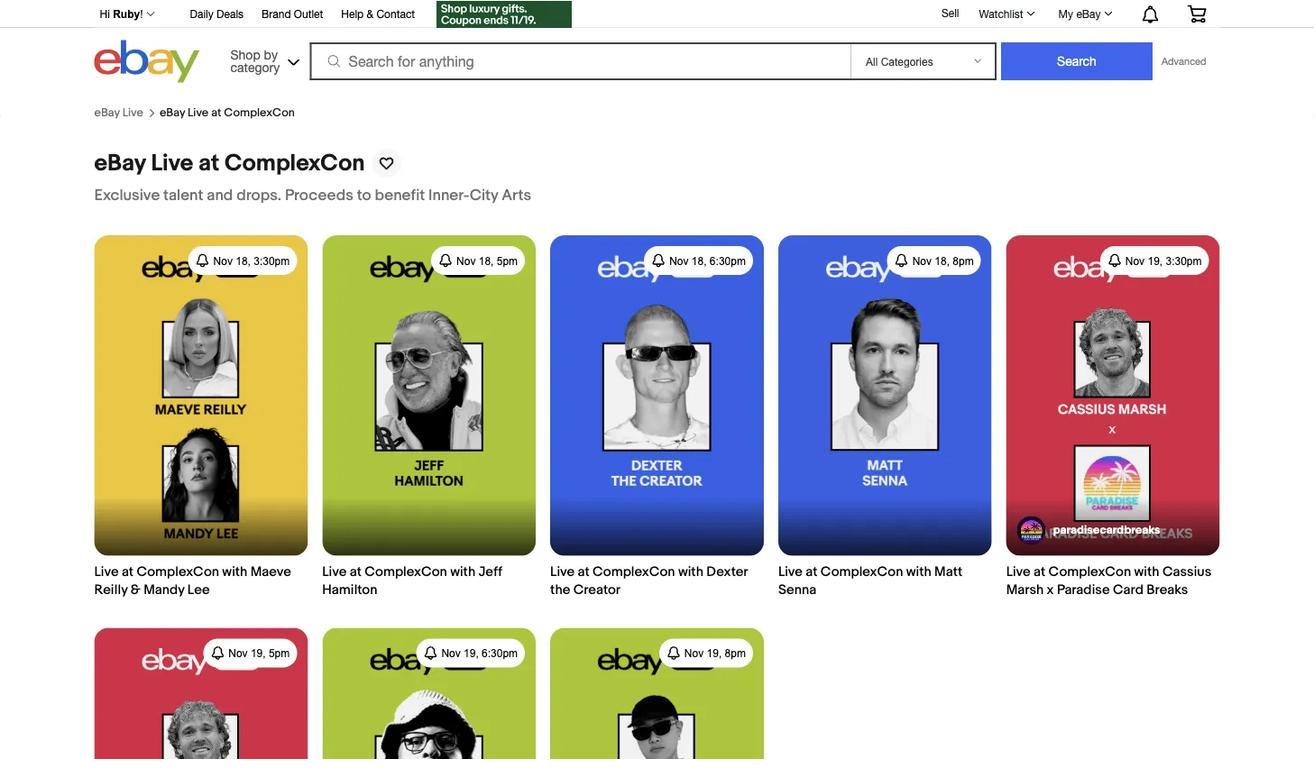 Task type: describe. For each thing, give the bounding box(es) containing it.
Search for anything text field
[[313, 44, 847, 79]]

& inside live at complexcon with maeve reilly & mandy lee
[[131, 583, 141, 599]]

brand outlet
[[262, 8, 323, 20]]

nov 18, 6:30pm
[[670, 255, 746, 267]]

0 vertical spatial ebay live at complexcon
[[160, 106, 295, 120]]

8pm for nov 18, 8pm
[[953, 255, 974, 267]]

live at complexcon with cassius marsh x paradise card breaks
[[1007, 564, 1212, 599]]

help & contact link
[[341, 5, 415, 25]]

18, for matt
[[935, 255, 950, 267]]

maeve
[[251, 564, 291, 581]]

nov 19, 8pm button
[[659, 639, 753, 668]]

and
[[207, 186, 233, 205]]

at for live at complexcon with matt senna
[[806, 564, 818, 581]]

complexcon down category
[[224, 106, 295, 120]]

nov for nov 18, 6:30pm
[[670, 255, 689, 267]]

help & contact
[[341, 8, 415, 20]]

complexcon for live at complexcon with maeve reilly & mandy lee
[[137, 564, 219, 581]]

benefit
[[375, 186, 425, 205]]

creator
[[574, 583, 621, 599]]

at for live at complexcon with dexter the creator
[[578, 564, 590, 581]]

matt
[[935, 564, 963, 581]]

hi
[[100, 8, 110, 20]]

live inside the live at complexcon with matt senna
[[779, 564, 803, 581]]

nov for nov 18, 8pm
[[913, 255, 932, 267]]

with for cassius
[[1135, 564, 1160, 581]]

shop
[[231, 47, 261, 62]]

nov 19, 6:30pm
[[442, 648, 518, 660]]

the
[[551, 583, 571, 599]]

nov 19, 8pm
[[685, 648, 746, 660]]

shop by category button
[[222, 40, 304, 79]]

card
[[1113, 583, 1144, 599]]

ebay inside account navigation
[[1077, 7, 1101, 20]]

3:30pm for cassius
[[1166, 255, 1202, 267]]

breaks
[[1147, 583, 1189, 599]]

exclusive
[[94, 186, 160, 205]]

help
[[341, 8, 364, 20]]

& inside account navigation
[[367, 8, 374, 20]]

to
[[357, 186, 371, 205]]

3:30pm for maeve
[[254, 255, 290, 267]]

exclusive talent and drops. proceeds to benefit inner-city arts
[[94, 186, 532, 205]]

daily deals
[[190, 8, 244, 20]]

paradisecardbreaks
[[1054, 524, 1161, 538]]

paradisecardbreaks link
[[1018, 517, 1161, 546]]

live at complexcon with maeve reilly & mandy lee
[[94, 564, 291, 599]]

at for live at complexcon with maeve reilly & mandy lee
[[122, 564, 134, 581]]

complexcon for live at complexcon with matt senna
[[821, 564, 904, 581]]

none submit inside shop by category banner
[[1002, 42, 1153, 80]]

live up exclusive
[[122, 106, 143, 120]]

paradisecardbreaks image
[[1018, 517, 1046, 546]]

nov for nov 19, 8pm
[[685, 648, 704, 660]]

live at complexcon with matt senna
[[779, 564, 963, 599]]

city
[[470, 186, 498, 205]]

category
[[231, 60, 280, 74]]

19, for 8pm
[[707, 648, 722, 660]]

senna
[[779, 583, 817, 599]]

my ebay link
[[1049, 3, 1121, 24]]

mandy
[[144, 583, 184, 599]]

outlet
[[294, 8, 323, 20]]

nov for nov 19, 6:30pm
[[442, 648, 461, 660]]

hi ruby !
[[100, 8, 143, 20]]

sell
[[942, 6, 960, 19]]

with for maeve
[[222, 564, 248, 581]]

nov 18, 5pm
[[457, 255, 518, 267]]

with for jeff
[[450, 564, 476, 581]]

my
[[1059, 7, 1074, 20]]

8pm for nov 19, 8pm
[[725, 648, 746, 660]]

nov 18, 5pm button
[[431, 246, 525, 275]]

18, for dexter
[[692, 255, 707, 267]]

nov 18, 8pm
[[913, 255, 974, 267]]

brand
[[262, 8, 291, 20]]

ebay live link
[[94, 106, 143, 120]]

with for matt
[[907, 564, 932, 581]]

nov 19, 5pm
[[229, 648, 290, 660]]

18, for maeve
[[236, 255, 251, 267]]

ebay live at complexcon link
[[160, 106, 295, 120]]

ruby
[[113, 8, 140, 20]]



Task type: locate. For each thing, give the bounding box(es) containing it.
19, for 3:30pm
[[1148, 255, 1163, 267]]

nov 19, 3:30pm button
[[1101, 246, 1210, 275]]

complexcon left matt
[[821, 564, 904, 581]]

daily deals link
[[190, 5, 244, 25]]

with inside live at complexcon with cassius marsh x paradise card breaks
[[1135, 564, 1160, 581]]

1 vertical spatial 8pm
[[725, 648, 746, 660]]

dexter
[[707, 564, 748, 581]]

19, inside button
[[464, 648, 479, 660]]

at inside live at complexcon with dexter the creator
[[578, 564, 590, 581]]

0 horizontal spatial 8pm
[[725, 648, 746, 660]]

live at complexcon with dexter the creator
[[551, 564, 748, 599]]

at
[[211, 106, 221, 120], [198, 149, 219, 177], [122, 564, 134, 581], [350, 564, 362, 581], [806, 564, 818, 581], [578, 564, 590, 581], [1034, 564, 1046, 581]]

brand outlet link
[[262, 5, 323, 25]]

marsh
[[1007, 583, 1044, 599]]

1 vertical spatial 6:30pm
[[482, 648, 518, 660]]

&
[[367, 8, 374, 20], [131, 583, 141, 599]]

ebay live at complexcon down category
[[160, 106, 295, 120]]

complexcon up paradise
[[1049, 564, 1132, 581]]

0 horizontal spatial 3:30pm
[[254, 255, 290, 267]]

complexcon inside live at complexcon with cassius marsh x paradise card breaks
[[1049, 564, 1132, 581]]

talent
[[163, 186, 203, 205]]

complexcon up mandy
[[137, 564, 219, 581]]

4 18, from the left
[[935, 255, 950, 267]]

& right help on the left top
[[367, 8, 374, 20]]

with inside live at complexcon with jeff hamilton
[[450, 564, 476, 581]]

live up reilly
[[94, 564, 119, 581]]

1 vertical spatial &
[[131, 583, 141, 599]]

live at complexcon with dexter the creator link
[[551, 236, 764, 600]]

at for live at complexcon with jeff hamilton
[[350, 564, 362, 581]]

live up the the
[[551, 564, 575, 581]]

nov inside "button"
[[1126, 255, 1145, 267]]

19, inside "button"
[[1148, 255, 1163, 267]]

with
[[222, 564, 248, 581], [450, 564, 476, 581], [907, 564, 932, 581], [678, 564, 704, 581], [1135, 564, 1160, 581]]

with left maeve
[[222, 564, 248, 581]]

advanced link
[[1153, 43, 1216, 79]]

5pm for nov 18, 5pm
[[497, 255, 518, 267]]

daily
[[190, 8, 214, 20]]

complexcon for live at complexcon with cassius marsh x paradise card breaks
[[1049, 564, 1132, 581]]

live right "ebay live"
[[188, 106, 209, 120]]

5pm for nov 19, 5pm
[[269, 648, 290, 660]]

1 18, from the left
[[236, 255, 251, 267]]

5pm
[[497, 255, 518, 267], [269, 648, 290, 660]]

5 with from the left
[[1135, 564, 1160, 581]]

6:30pm for nov 18, 6:30pm
[[710, 255, 746, 267]]

nov 19, 3:30pm
[[1126, 255, 1202, 267]]

0 vertical spatial 8pm
[[953, 255, 974, 267]]

1 horizontal spatial 3:30pm
[[1166, 255, 1202, 267]]

0 horizontal spatial 6:30pm
[[482, 648, 518, 660]]

with up card
[[1135, 564, 1160, 581]]

with inside live at complexcon with maeve reilly & mandy lee
[[222, 564, 248, 581]]

nov 18, 8pm button
[[888, 246, 981, 275]]

inner-
[[429, 186, 470, 205]]

shop by category
[[231, 47, 280, 74]]

1 vertical spatial 5pm
[[269, 648, 290, 660]]

nov for nov 18, 5pm
[[457, 255, 476, 267]]

complexcon up hamilton
[[365, 564, 447, 581]]

0 vertical spatial 6:30pm
[[710, 255, 746, 267]]

complexcon up creator at the bottom left of the page
[[593, 564, 675, 581]]

complexcon inside live at complexcon with maeve reilly & mandy lee
[[137, 564, 219, 581]]

your shopping cart image
[[1187, 5, 1208, 23]]

with for dexter
[[678, 564, 704, 581]]

at inside the live at complexcon with matt senna
[[806, 564, 818, 581]]

nov for nov 18, 3:30pm
[[213, 255, 233, 267]]

nov 18, 3:30pm button
[[188, 246, 297, 275]]

complexcon up exclusive talent and drops. proceeds to benefit inner-city arts
[[225, 149, 365, 177]]

advanced
[[1162, 55, 1207, 67]]

with left matt
[[907, 564, 932, 581]]

nov for nov 19, 5pm
[[229, 648, 248, 660]]

live up marsh
[[1007, 564, 1031, 581]]

6:30pm inside button
[[482, 648, 518, 660]]

at inside live at complexcon with cassius marsh x paradise card breaks
[[1034, 564, 1046, 581]]

with left dexter
[[678, 564, 704, 581]]

5pm down arts
[[497, 255, 518, 267]]

at inside live at complexcon with jeff hamilton
[[350, 564, 362, 581]]

live inside live at complexcon with dexter the creator
[[551, 564, 575, 581]]

2 18, from the left
[[479, 255, 494, 267]]

hamilton
[[322, 583, 378, 599]]

live at complexcon with maeve reilly & mandy lee link
[[94, 236, 308, 600]]

complexcon inside live at complexcon with dexter the creator
[[593, 564, 675, 581]]

1 horizontal spatial 5pm
[[497, 255, 518, 267]]

19, for 6:30pm
[[464, 648, 479, 660]]

get the coupon image
[[437, 1, 572, 28]]

live at complexcon with jeff hamilton link
[[322, 236, 536, 600]]

0 vertical spatial 5pm
[[497, 255, 518, 267]]

2 3:30pm from the left
[[1166, 255, 1202, 267]]

4 with from the left
[[678, 564, 704, 581]]

live inside live at complexcon with cassius marsh x paradise card breaks
[[1007, 564, 1031, 581]]

complexcon for live at complexcon with dexter the creator
[[593, 564, 675, 581]]

18, inside nov 18, 5pm button
[[479, 255, 494, 267]]

arts
[[502, 186, 532, 205]]

6:30pm
[[710, 255, 746, 267], [482, 648, 518, 660]]

1 horizontal spatial &
[[367, 8, 374, 20]]

1 horizontal spatial 6:30pm
[[710, 255, 746, 267]]

18,
[[236, 255, 251, 267], [479, 255, 494, 267], [692, 255, 707, 267], [935, 255, 950, 267]]

complexcon
[[224, 106, 295, 120], [225, 149, 365, 177], [137, 564, 219, 581], [365, 564, 447, 581], [821, 564, 904, 581], [593, 564, 675, 581], [1049, 564, 1132, 581]]

with inside the live at complexcon with matt senna
[[907, 564, 932, 581]]

ebay live
[[94, 106, 143, 120]]

!
[[140, 8, 143, 20]]

complexcon for live at complexcon with jeff hamilton
[[365, 564, 447, 581]]

3:30pm
[[254, 255, 290, 267], [1166, 255, 1202, 267]]

paradise
[[1057, 583, 1110, 599]]

lee
[[188, 583, 210, 599]]

complexcon inside the live at complexcon with matt senna
[[821, 564, 904, 581]]

nov 19, 6:30pm button
[[416, 639, 525, 668]]

live
[[122, 106, 143, 120], [188, 106, 209, 120], [151, 149, 193, 177], [94, 564, 119, 581], [322, 564, 347, 581], [779, 564, 803, 581], [551, 564, 575, 581], [1007, 564, 1031, 581]]

1 horizontal spatial 8pm
[[953, 255, 974, 267]]

5pm down maeve
[[269, 648, 290, 660]]

watchlist
[[979, 7, 1024, 20]]

complexcon inside live at complexcon with jeff hamilton
[[365, 564, 447, 581]]

19,
[[1148, 255, 1163, 267], [251, 648, 266, 660], [464, 648, 479, 660], [707, 648, 722, 660]]

live up hamilton
[[322, 564, 347, 581]]

watchlist link
[[970, 3, 1044, 24]]

proceeds
[[285, 186, 354, 205]]

nov for nov 19, 3:30pm
[[1126, 255, 1145, 267]]

0 horizontal spatial 5pm
[[269, 648, 290, 660]]

18, inside nov 18, 3:30pm button
[[236, 255, 251, 267]]

reilly
[[94, 583, 128, 599]]

contact
[[377, 8, 415, 20]]

live at complexcon with jeff hamilton
[[322, 564, 502, 599]]

deals
[[217, 8, 244, 20]]

18, inside nov 18, 6:30pm button
[[692, 255, 707, 267]]

at inside live at complexcon with maeve reilly & mandy lee
[[122, 564, 134, 581]]

live at complexcon with matt senna link
[[779, 236, 992, 600]]

ebay live at complexcon up and at the top left
[[94, 149, 365, 177]]

live inside live at complexcon with jeff hamilton
[[322, 564, 347, 581]]

& right reilly
[[131, 583, 141, 599]]

nov
[[213, 255, 233, 267], [457, 255, 476, 267], [670, 255, 689, 267], [913, 255, 932, 267], [1126, 255, 1145, 267], [229, 648, 248, 660], [442, 648, 461, 660], [685, 648, 704, 660]]

at for live at complexcon with cassius marsh x paradise card breaks
[[1034, 564, 1046, 581]]

nov 18, 3:30pm
[[213, 255, 290, 267]]

ebay live at complexcon
[[160, 106, 295, 120], [94, 149, 365, 177]]

ebay
[[1077, 7, 1101, 20], [94, 106, 120, 120], [160, 106, 185, 120], [94, 149, 146, 177]]

1 vertical spatial ebay live at complexcon
[[94, 149, 365, 177]]

shop by category banner
[[90, 0, 1220, 106]]

nov 19, 5pm button
[[203, 639, 297, 668]]

drops.
[[237, 186, 282, 205]]

1 with from the left
[[222, 564, 248, 581]]

with left jeff
[[450, 564, 476, 581]]

18, inside nov 18, 8pm button
[[935, 255, 950, 267]]

sell link
[[934, 6, 968, 19]]

19, for 5pm
[[251, 648, 266, 660]]

nov inside button
[[442, 648, 461, 660]]

jeff
[[479, 564, 502, 581]]

3 with from the left
[[907, 564, 932, 581]]

3:30pm inside button
[[254, 255, 290, 267]]

by
[[264, 47, 278, 62]]

2 with from the left
[[450, 564, 476, 581]]

3:30pm inside "button"
[[1166, 255, 1202, 267]]

18, for jeff
[[479, 255, 494, 267]]

x
[[1047, 583, 1054, 599]]

with inside live at complexcon with dexter the creator
[[678, 564, 704, 581]]

my ebay
[[1059, 7, 1101, 20]]

8pm
[[953, 255, 974, 267], [725, 648, 746, 660]]

live inside live at complexcon with maeve reilly & mandy lee
[[94, 564, 119, 581]]

nov 18, 6:30pm button
[[644, 246, 753, 275]]

0 vertical spatial &
[[367, 8, 374, 20]]

live up talent
[[151, 149, 193, 177]]

6:30pm inside button
[[710, 255, 746, 267]]

3 18, from the left
[[692, 255, 707, 267]]

live up the senna
[[779, 564, 803, 581]]

account navigation
[[90, 0, 1220, 30]]

cassius
[[1163, 564, 1212, 581]]

None submit
[[1002, 42, 1153, 80]]

0 horizontal spatial &
[[131, 583, 141, 599]]

6:30pm for nov 19, 6:30pm
[[482, 648, 518, 660]]

1 3:30pm from the left
[[254, 255, 290, 267]]



Task type: vqa. For each thing, say whether or not it's contained in the screenshot.
"3:30pm" within Nov 18, 3:30pm 'button'
yes



